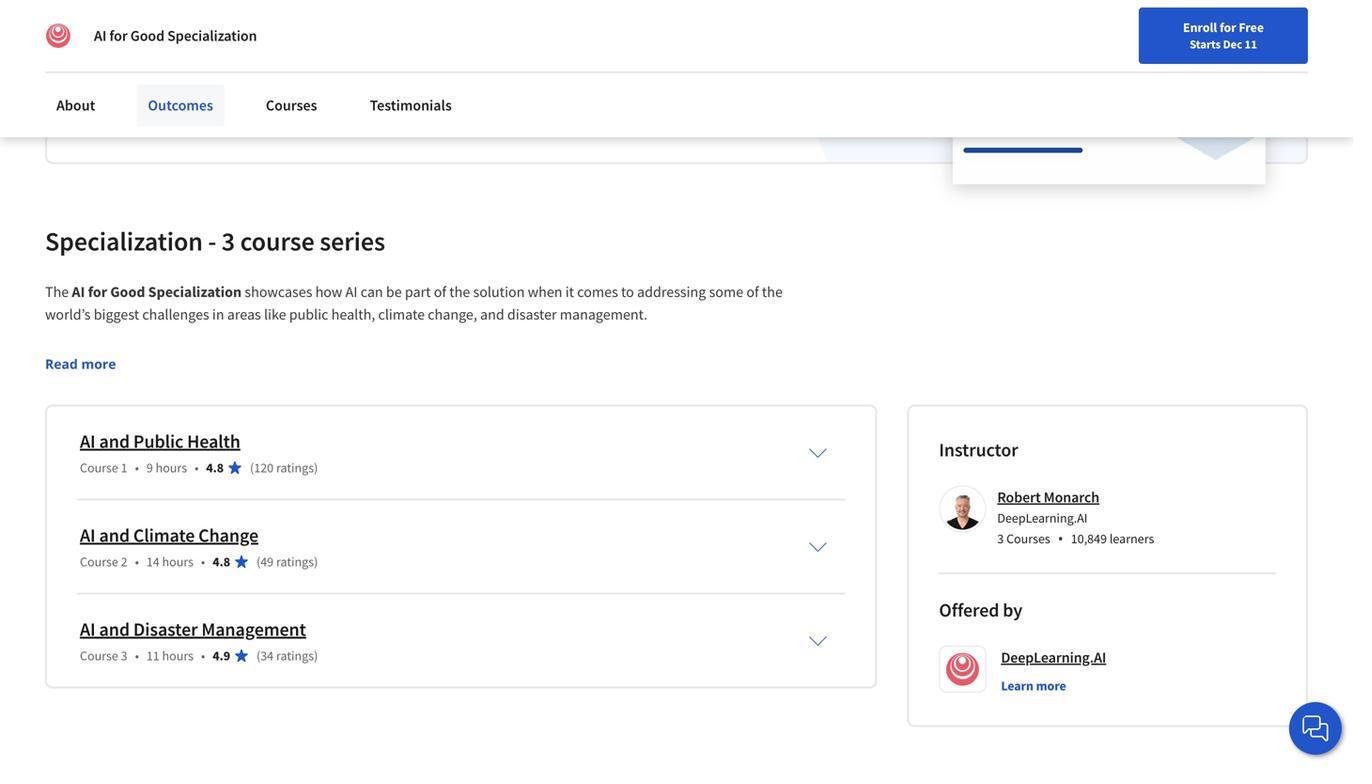 Task type: vqa. For each thing, say whether or not it's contained in the screenshot.


Task type: locate. For each thing, give the bounding box(es) containing it.
3 right '-' at top left
[[222, 225, 235, 258]]

offered by
[[939, 598, 1023, 622]]

2 vertical spatial 3
[[121, 647, 127, 664]]

None search field
[[268, 49, 578, 87]]

your
[[894, 59, 919, 76], [214, 85, 242, 104], [272, 108, 300, 126]]

2 vertical spatial course
[[80, 647, 118, 664]]

0 horizontal spatial 11
[[146, 647, 160, 664]]

ai for ai and public health
[[80, 430, 96, 453]]

4.9
[[213, 647, 230, 664]]

specialization up the ai for good specialization
[[45, 225, 203, 258]]

specialization
[[167, 26, 257, 45], [45, 225, 203, 258], [148, 282, 242, 301]]

hours right '14'
[[162, 553, 194, 570]]

3 course from the top
[[80, 647, 118, 664]]

for inside "enroll for free starts dec 11"
[[1220, 19, 1237, 36]]

public
[[133, 430, 184, 453]]

) right 120
[[314, 459, 318, 476]]

for
[[1220, 19, 1237, 36], [109, 26, 128, 45], [88, 282, 107, 301]]

chat with us image
[[1301, 714, 1331, 744]]

ratings right 120
[[276, 459, 314, 476]]

1 horizontal spatial to
[[621, 282, 634, 301]]

in down linkedin
[[257, 108, 269, 126]]

( 34 ratings )
[[257, 647, 318, 664]]

0 horizontal spatial to
[[198, 85, 211, 104]]

ai left can
[[346, 282, 358, 301]]

0 vertical spatial ratings
[[276, 459, 314, 476]]

0 horizontal spatial your
[[214, 85, 242, 104]]

ratings for ai and public health
[[276, 459, 314, 476]]

ai up coursera image
[[94, 26, 106, 45]]

3 ratings from the top
[[276, 647, 314, 664]]

the right some
[[762, 282, 783, 301]]

coursera image
[[23, 53, 142, 83]]

1 ) from the top
[[314, 459, 318, 476]]

-
[[208, 225, 217, 258]]

1 vertical spatial 4.8
[[213, 553, 230, 570]]

0 vertical spatial your
[[894, 59, 919, 76]]

your right 'find'
[[894, 59, 919, 76]]

3 ) from the top
[[314, 647, 318, 664]]

to right comes
[[621, 282, 634, 301]]

some
[[709, 282, 744, 301]]

11 down disaster
[[146, 647, 160, 664]]

1 horizontal spatial more
[[1037, 677, 1067, 694]]

0 vertical spatial 4.8
[[206, 459, 224, 476]]

deeplearning.ai
[[998, 509, 1088, 526], [1001, 648, 1107, 667]]

• down health
[[195, 459, 199, 476]]

good
[[130, 26, 165, 45], [110, 282, 145, 301]]

resume,
[[351, 85, 401, 104]]

and up the course 3 • 11 hours •
[[99, 618, 130, 641]]

0 horizontal spatial courses
[[266, 96, 317, 115]]

1 vertical spatial (
[[257, 553, 261, 570]]

1 vertical spatial your
[[214, 85, 242, 104]]

courses link
[[255, 85, 329, 126]]

0 vertical spatial more
[[81, 355, 116, 373]]

coursera career certificate image
[[953, 0, 1266, 183]]

1 horizontal spatial in
[[257, 108, 269, 126]]

0 horizontal spatial of
[[434, 282, 447, 301]]

0 vertical spatial specialization
[[167, 26, 257, 45]]

3 inside the "robert monarch deeplearning.ai 3 courses • 10,849 learners"
[[998, 530, 1004, 547]]

course 1 • 9 hours •
[[80, 459, 199, 476]]

0 horizontal spatial the
[[450, 282, 470, 301]]

hours down disaster
[[162, 647, 194, 664]]

0 vertical spatial deeplearning.ai
[[998, 509, 1088, 526]]

to
[[198, 85, 211, 104], [621, 282, 634, 301]]

( down management
[[257, 647, 261, 664]]

it inside add this credential to your linkedin profile, resume, or cv share it on social media and in your performance review
[[116, 108, 125, 126]]

course
[[80, 459, 118, 476], [80, 553, 118, 570], [80, 647, 118, 664]]

deeplearning.ai down robert monarch link
[[998, 509, 1088, 526]]

the
[[450, 282, 470, 301], [762, 282, 783, 301]]

for up dec
[[1220, 19, 1237, 36]]

ai up course 1 • 9 hours •
[[80, 430, 96, 453]]

11
[[1245, 37, 1258, 52], [146, 647, 160, 664]]

1 horizontal spatial 3
[[222, 225, 235, 258]]

challenges
[[142, 305, 209, 324]]

your up media
[[214, 85, 242, 104]]

specialization right a
[[167, 26, 257, 45]]

add this credential to your linkedin profile, resume, or cv share it on social media and in your performance review
[[77, 85, 437, 126]]

1 horizontal spatial of
[[747, 282, 759, 301]]

new
[[922, 59, 946, 76]]

and down the solution
[[480, 305, 505, 324]]

2 horizontal spatial your
[[894, 59, 919, 76]]

1 vertical spatial hours
[[162, 553, 194, 570]]

0 vertical spatial in
[[257, 108, 269, 126]]

course for ai and disaster management
[[80, 647, 118, 664]]

ratings
[[276, 459, 314, 476], [276, 553, 314, 570], [276, 647, 314, 664]]

hours for climate
[[162, 553, 194, 570]]

1 horizontal spatial it
[[566, 282, 574, 301]]

1 ratings from the top
[[276, 459, 314, 476]]

2 course from the top
[[80, 553, 118, 570]]

1 vertical spatial 3
[[998, 530, 1004, 547]]

enroll for free starts dec 11
[[1184, 19, 1264, 52]]

disaster
[[133, 618, 198, 641]]

3
[[222, 225, 235, 258], [998, 530, 1004, 547], [121, 647, 127, 664]]

2 vertical spatial )
[[314, 647, 318, 664]]

ratings for ai and climate change
[[276, 553, 314, 570]]

1 horizontal spatial courses
[[1007, 530, 1051, 547]]

0 vertical spatial it
[[116, 108, 125, 126]]

0 horizontal spatial it
[[116, 108, 125, 126]]

ai up the 'course 2 • 14 hours •'
[[80, 524, 96, 547]]

public
[[289, 305, 329, 324]]

0 horizontal spatial in
[[212, 305, 224, 324]]

more
[[81, 355, 116, 373], [1037, 677, 1067, 694]]

of right part
[[434, 282, 447, 301]]

4.8 down health
[[206, 459, 224, 476]]

0 horizontal spatial 3
[[121, 647, 127, 664]]

( for ai and public health
[[250, 459, 254, 476]]

deeplearning.ai inside the "robert monarch deeplearning.ai 3 courses • 10,849 learners"
[[998, 509, 1088, 526]]

0 vertical spatial courses
[[266, 96, 317, 115]]

3 down 'robert'
[[998, 530, 1004, 547]]

0 vertical spatial to
[[198, 85, 211, 104]]

1 horizontal spatial your
[[272, 108, 300, 126]]

good right earn
[[130, 26, 165, 45]]

2 ) from the top
[[314, 553, 318, 570]]

for for free
[[1220, 19, 1237, 36]]

course
[[240, 225, 315, 258]]

1 vertical spatial it
[[566, 282, 574, 301]]

specialization up "challenges"
[[148, 282, 242, 301]]

2 ratings from the top
[[276, 553, 314, 570]]

11 down free
[[1245, 37, 1258, 52]]

2 of from the left
[[747, 282, 759, 301]]

ratings right 34
[[276, 647, 314, 664]]

) right 49 in the left of the page
[[314, 553, 318, 570]]

1 vertical spatial in
[[212, 305, 224, 324]]

1 vertical spatial )
[[314, 553, 318, 570]]

0 vertical spatial 3
[[222, 225, 235, 258]]

hours
[[156, 459, 187, 476], [162, 553, 194, 570], [162, 647, 194, 664]]

and right media
[[230, 108, 254, 126]]

more for learn more
[[1037, 677, 1067, 694]]

find
[[867, 59, 891, 76]]

courses inside the "robert monarch deeplearning.ai 3 courses • 10,849 learners"
[[1007, 530, 1051, 547]]

deeplearning.ai up learn more button
[[1001, 648, 1107, 667]]

• left 9 at the left bottom
[[135, 459, 139, 476]]

0 vertical spatial )
[[314, 459, 318, 476]]

0 vertical spatial (
[[250, 459, 254, 476]]

2 horizontal spatial for
[[1220, 19, 1237, 36]]

3 down ai and disaster management
[[121, 647, 127, 664]]

to up media
[[198, 85, 211, 104]]

and up 1
[[99, 430, 130, 453]]

4.8 for health
[[206, 459, 224, 476]]

it left on
[[116, 108, 125, 126]]

1 horizontal spatial for
[[109, 26, 128, 45]]

1 course from the top
[[80, 459, 118, 476]]

hours for public
[[156, 459, 187, 476]]

change
[[199, 524, 259, 547]]

1 vertical spatial good
[[110, 282, 145, 301]]

profile,
[[303, 85, 348, 104]]

good up biggest at left
[[110, 282, 145, 301]]

1 vertical spatial course
[[80, 553, 118, 570]]

for left a
[[109, 26, 128, 45]]

and
[[230, 108, 254, 126], [480, 305, 505, 324], [99, 430, 130, 453], [99, 524, 130, 547], [99, 618, 130, 641]]

and up 2
[[99, 524, 130, 547]]

your down linkedin
[[272, 108, 300, 126]]

0 vertical spatial hours
[[156, 459, 187, 476]]

english button
[[994, 38, 1108, 99]]

ai and public health link
[[80, 430, 240, 453]]

1 horizontal spatial 11
[[1245, 37, 1258, 52]]

0 vertical spatial course
[[80, 459, 118, 476]]

10,849
[[1071, 530, 1107, 547]]

hours right 9 at the left bottom
[[156, 459, 187, 476]]

1 vertical spatial ratings
[[276, 553, 314, 570]]

in
[[257, 108, 269, 126], [212, 305, 224, 324]]

show notifications image
[[1135, 61, 1158, 84]]

ratings right 49 in the left of the page
[[276, 553, 314, 570]]

of
[[434, 282, 447, 301], [747, 282, 759, 301]]

deeplearning.ai image
[[45, 23, 71, 49]]

media
[[187, 108, 227, 126]]

and inside add this credential to your linkedin profile, resume, or cv share it on social media and in your performance review
[[230, 108, 254, 126]]

series
[[320, 225, 385, 258]]

in left 'areas'
[[212, 305, 224, 324]]

ai for ai and climate change
[[80, 524, 96, 547]]

earn a career certificate
[[77, 35, 342, 68]]

more right read
[[81, 355, 116, 373]]

( up the change
[[250, 459, 254, 476]]

disaster
[[508, 305, 557, 324]]

for up biggest at left
[[88, 282, 107, 301]]

• left 10,849
[[1058, 528, 1064, 548]]

more down deeplearning.ai 'link'
[[1037, 677, 1067, 694]]

hours for disaster
[[162, 647, 194, 664]]

showcases
[[245, 282, 312, 301]]

0 vertical spatial good
[[130, 26, 165, 45]]

1 vertical spatial to
[[621, 282, 634, 301]]

) right 34
[[314, 647, 318, 664]]

2 vertical spatial ratings
[[276, 647, 314, 664]]

it right when
[[566, 282, 574, 301]]

free
[[1239, 19, 1264, 36]]

starts
[[1190, 37, 1221, 52]]

1 vertical spatial more
[[1037, 677, 1067, 694]]

this
[[105, 85, 128, 104]]

( down the change
[[257, 553, 261, 570]]

4.8 down the change
[[213, 553, 230, 570]]

( for ai and climate change
[[257, 553, 261, 570]]

120
[[254, 459, 274, 476]]

2 vertical spatial (
[[257, 647, 261, 664]]

2 vertical spatial your
[[272, 108, 300, 126]]

courses
[[266, 96, 317, 115], [1007, 530, 1051, 547]]

0 vertical spatial 11
[[1245, 37, 1258, 52]]

ai up the course 3 • 11 hours •
[[80, 618, 96, 641]]

1 horizontal spatial the
[[762, 282, 783, 301]]

2 horizontal spatial 3
[[998, 530, 1004, 547]]

(
[[250, 459, 254, 476], [257, 553, 261, 570], [257, 647, 261, 664]]

0 horizontal spatial more
[[81, 355, 116, 373]]

of right some
[[747, 282, 759, 301]]

climate
[[378, 305, 425, 324]]

to inside showcases how ai can be part of the solution when it comes to addressing some of the world's biggest challenges in areas like public health, climate change, and disaster management.
[[621, 282, 634, 301]]

• down disaster
[[135, 647, 139, 664]]

course 3 • 11 hours •
[[80, 647, 205, 664]]

2 vertical spatial hours
[[162, 647, 194, 664]]

ai
[[94, 26, 106, 45], [72, 282, 85, 301], [346, 282, 358, 301], [80, 430, 96, 453], [80, 524, 96, 547], [80, 618, 96, 641]]

the up change,
[[450, 282, 470, 301]]

1 vertical spatial courses
[[1007, 530, 1051, 547]]



Task type: describe. For each thing, give the bounding box(es) containing it.
2 vertical spatial specialization
[[148, 282, 242, 301]]

social
[[148, 108, 184, 126]]

dec
[[1224, 37, 1243, 52]]

for for good
[[109, 26, 128, 45]]

0 horizontal spatial for
[[88, 282, 107, 301]]

on
[[128, 108, 145, 126]]

management
[[202, 618, 306, 641]]

instructor
[[939, 438, 1019, 462]]

linkedin
[[245, 85, 300, 104]]

course for ai and public health
[[80, 459, 118, 476]]

robert monarch link
[[998, 488, 1100, 507]]

course for ai and climate change
[[80, 553, 118, 570]]

when
[[528, 282, 563, 301]]

ai for good specialization
[[94, 26, 257, 45]]

9
[[146, 459, 153, 476]]

find your new career link
[[858, 56, 994, 80]]

( 120 ratings )
[[250, 459, 318, 476]]

2 the from the left
[[762, 282, 783, 301]]

about
[[56, 96, 95, 115]]

outcomes
[[148, 96, 213, 115]]

robert monarch deeplearning.ai 3 courses • 10,849 learners
[[998, 488, 1155, 548]]

34
[[261, 647, 274, 664]]

read
[[45, 355, 78, 373]]

learn more
[[1001, 677, 1067, 694]]

for
[[30, 9, 51, 28]]

career
[[949, 59, 985, 76]]

2
[[121, 553, 127, 570]]

climate
[[133, 524, 195, 547]]

49
[[261, 553, 274, 570]]

it inside showcases how ai can be part of the solution when it comes to addressing some of the world's biggest challenges in areas like public health, climate change, and disaster management.
[[566, 282, 574, 301]]

course 2 • 14 hours •
[[80, 553, 205, 570]]

find your new career
[[867, 59, 985, 76]]

) for ai and climate change
[[314, 553, 318, 570]]

health,
[[332, 305, 375, 324]]

share
[[77, 108, 113, 126]]

be
[[386, 282, 402, 301]]

by
[[1003, 598, 1023, 622]]

) for ai and public health
[[314, 459, 318, 476]]

like
[[264, 305, 286, 324]]

cv
[[421, 85, 437, 104]]

ai and climate change
[[80, 524, 259, 547]]

and for ai and disaster management
[[99, 618, 130, 641]]

) for ai and disaster management
[[314, 647, 318, 664]]

change,
[[428, 305, 477, 324]]

offered
[[939, 598, 1000, 622]]

ratings for ai and disaster management
[[276, 647, 314, 664]]

performance
[[303, 108, 384, 126]]

health
[[187, 430, 240, 453]]

1 vertical spatial deeplearning.ai
[[1001, 648, 1107, 667]]

monarch
[[1044, 488, 1100, 507]]

( 49 ratings )
[[257, 553, 318, 570]]

areas
[[227, 305, 261, 324]]

4.8 for change
[[213, 553, 230, 570]]

certificate
[[229, 35, 342, 68]]

1 of from the left
[[434, 282, 447, 301]]

and inside showcases how ai can be part of the solution when it comes to addressing some of the world's biggest challenges in areas like public health, climate change, and disaster management.
[[480, 305, 505, 324]]

1
[[121, 459, 127, 476]]

ai for ai and disaster management
[[80, 618, 96, 641]]

in inside add this credential to your linkedin profile, resume, or cv share it on social media and in your performance review
[[257, 108, 269, 126]]

ai for ai for good specialization
[[94, 26, 106, 45]]

a
[[134, 35, 148, 68]]

in inside showcases how ai can be part of the solution when it comes to addressing some of the world's biggest challenges in areas like public health, climate change, and disaster management.
[[212, 305, 224, 324]]

learn more button
[[1001, 676, 1067, 695]]

comes
[[577, 282, 618, 301]]

biggest
[[94, 305, 139, 324]]

for individuals
[[30, 9, 125, 28]]

ai and disaster management link
[[80, 618, 306, 641]]

14
[[146, 553, 160, 570]]

read more
[[45, 355, 116, 373]]

world's
[[45, 305, 91, 324]]

1 vertical spatial specialization
[[45, 225, 203, 258]]

and for ai and climate change
[[99, 524, 130, 547]]

robert monarch image
[[942, 488, 984, 530]]

the
[[45, 282, 69, 301]]

and for ai and public health
[[99, 430, 130, 453]]

to inside add this credential to your linkedin profile, resume, or cv share it on social media and in your performance review
[[198, 85, 211, 104]]

your inside 'find your new career' link
[[894, 59, 919, 76]]

the ai for good specialization
[[45, 282, 242, 301]]

robert
[[998, 488, 1041, 507]]

outcomes link
[[137, 85, 225, 126]]

read more button
[[45, 354, 116, 374]]

can
[[361, 282, 383, 301]]

showcases how ai can be part of the solution when it comes to addressing some of the world's biggest challenges in areas like public health, climate change, and disaster management.
[[45, 282, 786, 324]]

ai and public health
[[80, 430, 240, 453]]

review
[[387, 108, 429, 126]]

testimonials link
[[359, 85, 463, 126]]

• inside the "robert monarch deeplearning.ai 3 courses • 10,849 learners"
[[1058, 528, 1064, 548]]

• down the change
[[201, 553, 205, 570]]

addressing
[[637, 282, 706, 301]]

learners
[[1110, 530, 1155, 547]]

ai right the
[[72, 282, 85, 301]]

management.
[[560, 305, 648, 324]]

solution
[[473, 282, 525, 301]]

ai inside showcases how ai can be part of the solution when it comes to addressing some of the world's biggest challenges in areas like public health, climate change, and disaster management.
[[346, 282, 358, 301]]

add
[[77, 85, 102, 104]]

( for ai and disaster management
[[257, 647, 261, 664]]

• left 4.9
[[201, 647, 205, 664]]

ai and disaster management
[[80, 618, 306, 641]]

deeplearning.ai link
[[1001, 646, 1107, 669]]

testimonials
[[370, 96, 452, 115]]

about link
[[45, 85, 107, 126]]

english
[[1028, 59, 1074, 78]]

more for read more
[[81, 355, 116, 373]]

1 the from the left
[[450, 282, 470, 301]]

• right 2
[[135, 553, 139, 570]]

individuals
[[54, 9, 125, 28]]

credential
[[131, 85, 195, 104]]

learn
[[1001, 677, 1034, 694]]

1 vertical spatial 11
[[146, 647, 160, 664]]

earn
[[77, 35, 129, 68]]

enroll
[[1184, 19, 1218, 36]]

11 inside "enroll for free starts dec 11"
[[1245, 37, 1258, 52]]



